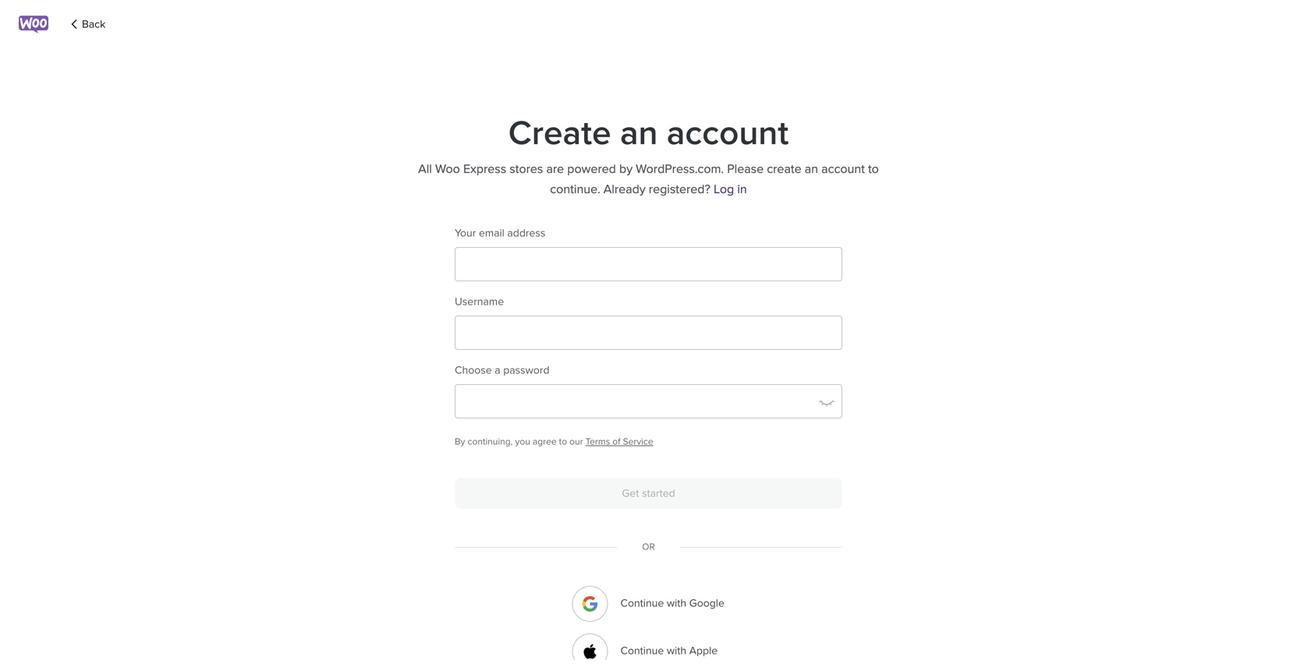Task type: locate. For each thing, give the bounding box(es) containing it.
Your email address email field
[[455, 247, 842, 282]]

apple
[[689, 645, 718, 658]]

wordpress.com.
[[636, 162, 724, 177]]

with for apple
[[667, 645, 687, 658]]

your
[[455, 227, 476, 240]]

continue inside button
[[621, 597, 664, 610]]

an
[[805, 162, 818, 177]]

continue for continue with google
[[621, 597, 664, 610]]

your email address
[[455, 227, 546, 240]]

with for google
[[667, 597, 687, 610]]

continue with apple
[[621, 645, 718, 658]]

1 vertical spatial with
[[667, 645, 687, 658]]

to right account
[[868, 162, 879, 177]]

of
[[613, 436, 621, 448]]

1 horizontal spatial to
[[868, 162, 879, 177]]

back link
[[68, 13, 106, 35]]

0 vertical spatial to
[[868, 162, 879, 177]]

2 continue from the top
[[621, 645, 664, 658]]

express
[[463, 162, 506, 177]]

email
[[479, 227, 505, 240]]

stores
[[510, 162, 543, 177]]

get
[[622, 487, 639, 500]]

a
[[495, 364, 500, 377]]

log in link
[[714, 182, 747, 197]]

with left google
[[667, 597, 687, 610]]

to left the our at the bottom left of page
[[559, 436, 567, 448]]

with left 'apple'
[[667, 645, 687, 658]]

continue down 'continue with google' button
[[621, 645, 664, 658]]

started
[[642, 487, 675, 500]]

continue
[[621, 597, 664, 610], [621, 645, 664, 658]]

0 horizontal spatial to
[[559, 436, 567, 448]]

already
[[604, 182, 646, 197]]

1 with from the top
[[667, 597, 687, 610]]

terms of service link
[[586, 436, 653, 448]]

with
[[667, 597, 687, 610], [667, 645, 687, 658]]

get started button
[[455, 478, 842, 509]]

to
[[868, 162, 879, 177], [559, 436, 567, 448]]

create an account
[[508, 113, 789, 154]]

by
[[619, 162, 633, 177]]

our
[[570, 436, 583, 448]]

continue with apple button
[[572, 634, 725, 661]]

log in
[[714, 182, 747, 197]]

agree
[[533, 436, 557, 448]]

create
[[767, 162, 802, 177]]

choose a password
[[455, 364, 550, 377]]

with inside button
[[667, 597, 687, 610]]

you
[[515, 436, 530, 448]]

0 vertical spatial continue
[[621, 597, 664, 610]]

with inside "button"
[[667, 645, 687, 658]]

0 vertical spatial with
[[667, 597, 687, 610]]

address
[[507, 227, 546, 240]]

registered?
[[649, 182, 711, 197]]

1 continue from the top
[[621, 597, 664, 610]]

all
[[418, 162, 432, 177]]

service
[[623, 436, 653, 448]]

2 with from the top
[[667, 645, 687, 658]]

get started
[[622, 487, 675, 500]]

1 vertical spatial continue
[[621, 645, 664, 658]]

continue up the continue with apple "button"
[[621, 597, 664, 610]]

1 vertical spatial to
[[559, 436, 567, 448]]

continue inside "button"
[[621, 645, 664, 658]]



Task type: vqa. For each thing, say whether or not it's contained in the screenshot.
'My Profile' image
no



Task type: describe. For each thing, give the bounding box(es) containing it.
are
[[546, 162, 564, 177]]

Choose a password password field
[[455, 385, 842, 419]]

continue.
[[550, 182, 600, 197]]

an account
[[620, 113, 789, 154]]

banner banner
[[0, 6, 1297, 147]]

account
[[821, 162, 865, 177]]

powered
[[567, 162, 616, 177]]

all woo express stores are powered by wordpress.com. please create an account to continue. already registered?
[[418, 162, 879, 197]]

or
[[642, 542, 655, 553]]

to inside all woo express stores are powered by wordpress.com. please create an account to continue. already registered?
[[868, 162, 879, 177]]

password
[[503, 364, 550, 377]]

username
[[455, 295, 504, 308]]

continue with google
[[621, 597, 724, 610]]

by continuing, you agree to our terms of service
[[455, 436, 653, 448]]

create
[[508, 113, 611, 154]]

back
[[82, 18, 106, 31]]

woo
[[435, 162, 460, 177]]

continue with google button
[[572, 587, 725, 622]]

continuing,
[[468, 436, 513, 448]]

terms
[[586, 436, 610, 448]]

by
[[455, 436, 465, 448]]

please
[[727, 162, 764, 177]]

google
[[689, 597, 724, 610]]

choose
[[455, 364, 492, 377]]

continue for continue with apple
[[621, 645, 664, 658]]

Username text field
[[455, 316, 842, 350]]



